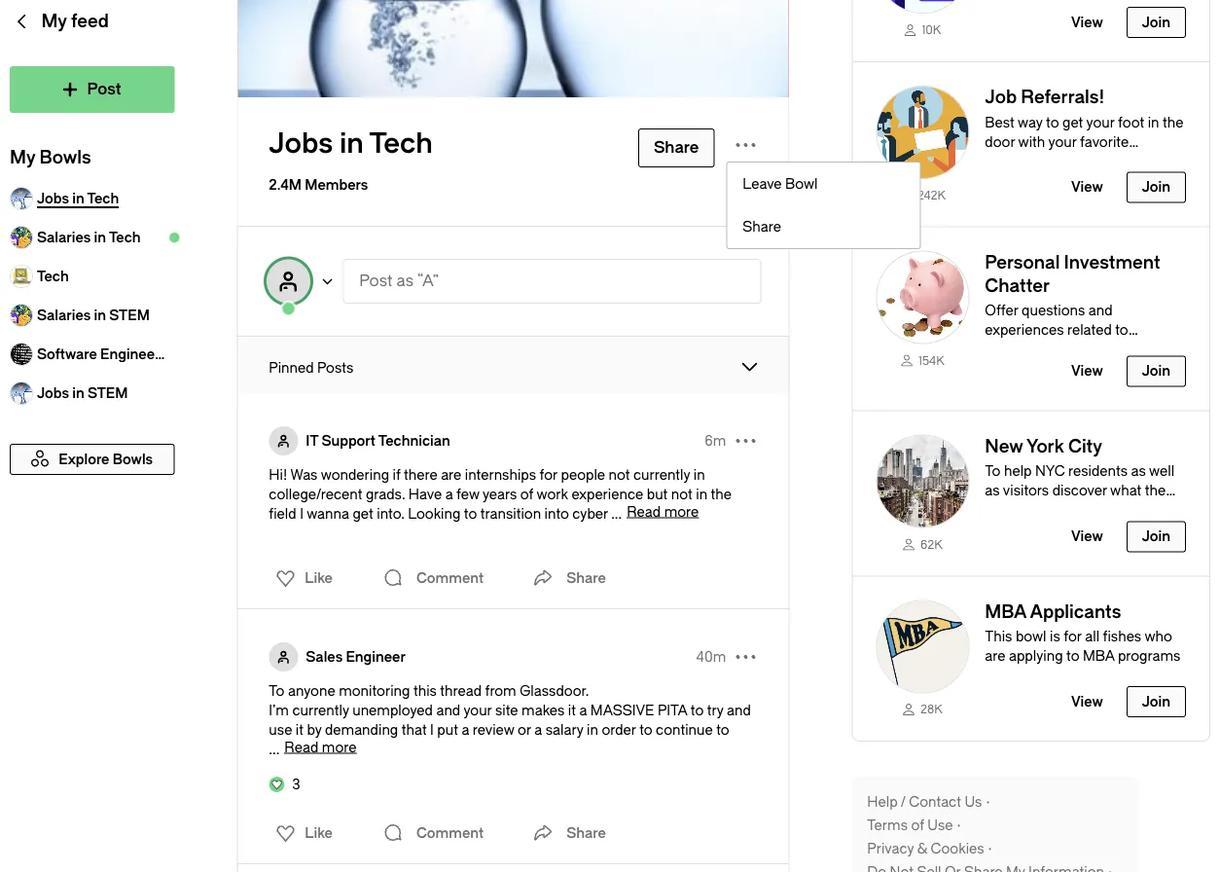 Task type: describe. For each thing, give the bounding box(es) containing it.
2.4m members
[[269, 177, 368, 193]]

my bowls
[[10, 147, 91, 168]]

in up tech link
[[94, 229, 106, 245]]

salaries in stem
[[37, 307, 150, 323]]

a up salary
[[580, 702, 587, 718]]

28k
[[921, 703, 943, 716]]

new
[[985, 436, 1023, 457]]

in inside to anyone monitoring this thread from glassdoor. i'm currently unemployed and your site makes it a massive pita to try and use it by demanding that i put a review or a salary in order to continue to ...
[[587, 722, 599, 738]]

for inside mba applicants this bowl is for all fishes who are applying to mba programs
[[1064, 629, 1082, 645]]

software engineering link
[[10, 335, 181, 374]]

menu containing leave bowl
[[727, 162, 921, 249]]

salaries in tech
[[37, 229, 141, 245]]

2.4m
[[269, 177, 302, 193]]

my feed link
[[10, 0, 175, 66]]

share for share popup button
[[567, 825, 606, 841]]

154k
[[919, 354, 945, 367]]

share button
[[528, 814, 606, 853]]

to left try
[[691, 702, 704, 718]]

1 horizontal spatial not
[[671, 486, 693, 502]]

college/recent
[[269, 486, 363, 502]]

like button for share dropdown button
[[264, 563, 339, 594]]

read more button for it
[[285, 739, 357, 755]]

unemployed
[[353, 702, 433, 718]]

glassdoor.
[[520, 683, 589, 699]]

personal investment chatter offer questions and experiences related to personal finance and investments
[[985, 252, 1161, 377]]

york
[[1027, 436, 1065, 457]]

comment button for share dropdown button's like button
[[378, 559, 489, 598]]

share for share dropdown button
[[567, 570, 606, 586]]

monitoring
[[339, 683, 410, 699]]

contact
[[909, 794, 962, 810]]

by
[[307, 722, 322, 738]]

1 horizontal spatial as
[[985, 483, 1000, 499]]

post as "a"
[[360, 272, 439, 290]]

this
[[985, 629, 1013, 645]]

who
[[1145, 629, 1173, 645]]

salary
[[546, 722, 584, 738]]

review
[[473, 722, 515, 738]]

world's
[[985, 502, 1031, 518]]

help / contact us terms of use privacy & cookies
[[868, 794, 985, 857]]

share for leave bowl menu item
[[743, 219, 782, 235]]

62k
[[921, 538, 943, 551]]

posts
[[317, 360, 354, 376]]

in up software engineering link
[[94, 307, 106, 323]]

hi!
[[269, 467, 287, 483]]

154k link
[[876, 352, 970, 368]]

for inside hi! was wondering if there are internships for people not currently in college/recent grads. have a few years of work experience but not in the field i wanna get into. looking to transition into cyber ...
[[540, 467, 558, 483]]

/
[[901, 794, 906, 810]]

0 vertical spatial not
[[609, 467, 630, 483]]

the inside hi! was wondering if there are internships for people not currently in college/recent grads. have a few years of work experience but not in the field i wanna get into. looking to transition into cyber ...
[[711, 486, 732, 502]]

in up members
[[340, 128, 364, 160]]

terms
[[868, 817, 908, 833]]

people
[[561, 467, 606, 483]]

it support technician
[[306, 433, 450, 449]]

into.
[[377, 506, 405, 522]]

40m link
[[697, 647, 727, 667]]

to inside hi! was wondering if there are internships for people not currently in college/recent grads. have a few years of work experience but not in the field i wanna get into. looking to transition into cyber ...
[[464, 506, 477, 522]]

read more for not
[[627, 504, 699, 520]]

us
[[965, 794, 983, 810]]

internships
[[465, 467, 536, 483]]

engineering
[[100, 346, 181, 362]]

tech for jobs in tech
[[369, 128, 433, 160]]

my feed
[[41, 11, 109, 32]]

experiences
[[985, 322, 1065, 338]]

i for wanna
[[300, 506, 304, 522]]

read for use
[[285, 739, 319, 755]]

most
[[1035, 502, 1068, 518]]

new york city to help nyc residents as well as visitors discover what the world's most popular city has to offer!
[[985, 436, 1175, 538]]

popular
[[1072, 502, 1121, 518]]

1 vertical spatial as
[[1132, 463, 1147, 479]]

pinned
[[269, 360, 314, 376]]

share menu item
[[727, 205, 920, 248]]

transition
[[481, 506, 541, 522]]

pita
[[658, 702, 688, 718]]

privacy & cookies link
[[868, 839, 996, 859]]

technician
[[379, 433, 450, 449]]

jobs for jobs in tech
[[269, 128, 333, 160]]

well
[[1150, 463, 1175, 479]]

job referrals!
[[985, 87, 1105, 107]]

currently inside to anyone monitoring this thread from glassdoor. i'm currently unemployed and your site makes it a massive pita to try and use it by demanding that i put a review or a salary in order to continue to ...
[[292, 702, 349, 718]]

0 vertical spatial it
[[568, 702, 576, 718]]

and down related
[[1097, 342, 1121, 358]]

wondering
[[321, 467, 389, 483]]

order
[[602, 722, 636, 738]]

looking
[[408, 506, 461, 522]]

... inside to anyone monitoring this thread from glassdoor. i'm currently unemployed and your site makes it a massive pita to try and use it by demanding that i put a review or a salary in order to continue to ...
[[269, 741, 280, 757]]

to inside 'personal investment chatter offer questions and experiences related to personal finance and investments'
[[1116, 322, 1129, 338]]

to inside new york city to help nyc residents as well as visitors discover what the world's most popular city has to offer!
[[985, 463, 1001, 479]]

jobs for jobs in stem
[[37, 385, 69, 401]]

... inside hi! was wondering if there are internships for people not currently in college/recent grads. have a few years of work experience but not in the field i wanna get into. looking to transition into cyber ...
[[611, 506, 622, 522]]

like button for share popup button
[[264, 818, 339, 849]]

to anyone monitoring this thread from glassdoor. i'm currently unemployed and your site makes it a massive pita to try and use it by demanding that i put a review or a salary in order to continue to ...
[[269, 683, 751, 757]]

programs
[[1118, 648, 1181, 664]]

get
[[353, 506, 374, 522]]

are inside mba applicants this bowl is for all fishes who are applying to mba programs
[[985, 648, 1006, 664]]

a right put
[[462, 722, 470, 738]]

in right but
[[696, 486, 708, 502]]

related
[[1068, 322, 1112, 338]]

questions
[[1022, 303, 1086, 319]]

image for bowl image for new york city
[[876, 435, 970, 528]]

comment for share dropdown button
[[417, 570, 484, 586]]

10k link
[[876, 21, 970, 38]]

of inside hi! was wondering if there are internships for people not currently in college/recent grads. have a few years of work experience but not in the field i wanna get into. looking to transition into cyber ...
[[521, 486, 534, 502]]

toogle identity image
[[269, 642, 298, 672]]

into
[[545, 506, 569, 522]]

of inside help / contact us terms of use privacy & cookies
[[912, 817, 925, 833]]

62k link
[[876, 536, 970, 552]]

to down try
[[717, 722, 730, 738]]

242k link
[[876, 187, 970, 203]]

image for bowl image for mba applicants
[[876, 600, 970, 693]]

it
[[306, 433, 318, 449]]

feed
[[71, 11, 109, 32]]

sales engineer button
[[306, 647, 406, 667]]

work
[[537, 486, 568, 502]]

3
[[292, 776, 300, 792]]

image for bowl image for personal investment chatter
[[876, 251, 970, 344]]

the inside new york city to help nyc residents as well as visitors discover what the world's most popular city has to offer!
[[1146, 483, 1166, 499]]

offer
[[985, 303, 1019, 319]]

salaries in stem link
[[10, 296, 175, 335]]

0 horizontal spatial mba
[[985, 601, 1027, 622]]

field
[[269, 506, 297, 522]]



Task type: vqa. For each thing, say whether or not it's contained in the screenshot.
complex
no



Task type: locate. For each thing, give the bounding box(es) containing it.
personal
[[985, 252, 1060, 273]]

post as "a" button
[[343, 259, 762, 304]]

0 vertical spatial stem
[[109, 307, 150, 323]]

0 vertical spatial i
[[300, 506, 304, 522]]

grads.
[[366, 486, 405, 502]]

salaries for salaries in tech
[[37, 229, 91, 245]]

2 comment from the top
[[417, 825, 484, 841]]

1 vertical spatial currently
[[292, 702, 349, 718]]

1 salaries from the top
[[37, 229, 91, 245]]

in down "6m" link
[[694, 467, 705, 483]]

1 vertical spatial ...
[[269, 741, 280, 757]]

more for in
[[665, 504, 699, 520]]

28k link
[[876, 701, 970, 717]]

1 vertical spatial read more button
[[285, 739, 357, 755]]

i inside hi! was wondering if there are internships for people not currently in college/recent grads. have a few years of work experience but not in the field i wanna get into. looking to transition into cyber ...
[[300, 506, 304, 522]]

0 vertical spatial comment button
[[378, 559, 489, 598]]

support
[[322, 433, 376, 449]]

like
[[305, 570, 333, 586], [305, 825, 333, 841]]

applying
[[1009, 648, 1064, 664]]

read more button
[[627, 504, 699, 520], [285, 739, 357, 755]]

0 vertical spatial like
[[305, 570, 333, 586]]

as up the what
[[1132, 463, 1147, 479]]

mba applicants this bowl is for all fishes who are applying to mba programs
[[985, 601, 1181, 664]]

comment for share popup button
[[417, 825, 484, 841]]

0 vertical spatial to
[[985, 463, 1001, 479]]

2 vertical spatial as
[[985, 483, 1000, 499]]

0 horizontal spatial my
[[10, 147, 35, 168]]

3 image for bowl image from the top
[[876, 435, 970, 528]]

to right related
[[1116, 322, 1129, 338]]

0 horizontal spatial ...
[[269, 741, 280, 757]]

massive
[[591, 702, 655, 718]]

referrals!
[[1021, 87, 1105, 107]]

use
[[928, 817, 953, 833]]

242k
[[918, 188, 946, 202]]

0 horizontal spatial to
[[269, 683, 285, 699]]

years
[[483, 486, 517, 502]]

0 horizontal spatial more
[[322, 739, 357, 755]]

more down but
[[665, 504, 699, 520]]

share
[[743, 219, 782, 235], [567, 570, 606, 586], [567, 825, 606, 841]]

mba
[[985, 601, 1027, 622], [1083, 648, 1115, 664]]

menu
[[727, 162, 921, 249]]

and up put
[[436, 702, 461, 718]]

of left use
[[912, 817, 925, 833]]

1 vertical spatial comment
[[417, 825, 484, 841]]

image for bowl image up 62k link
[[876, 435, 970, 528]]

1 vertical spatial mba
[[1083, 648, 1115, 664]]

and up related
[[1089, 303, 1113, 319]]

for up the work
[[540, 467, 558, 483]]

0 horizontal spatial currently
[[292, 702, 349, 718]]

but
[[647, 486, 668, 502]]

1 horizontal spatial ...
[[611, 506, 622, 522]]

share inside popup button
[[567, 825, 606, 841]]

image for bowl image up 28k link
[[876, 600, 970, 693]]

post
[[360, 272, 393, 290]]

to inside mba applicants this bowl is for all fishes who are applying to mba programs
[[1067, 648, 1080, 664]]

like for share popup button
[[305, 825, 333, 841]]

currently up by
[[292, 702, 349, 718]]

0 vertical spatial toogle identity image
[[265, 258, 312, 305]]

i left put
[[430, 722, 434, 738]]

1 vertical spatial my
[[10, 147, 35, 168]]

to down few
[[464, 506, 477, 522]]

personal
[[985, 342, 1042, 358]]

a left few
[[445, 486, 453, 502]]

are
[[441, 467, 462, 483], [985, 648, 1006, 664]]

1 horizontal spatial for
[[1064, 629, 1082, 645]]

0 vertical spatial are
[[441, 467, 462, 483]]

to inside to anyone monitoring this thread from glassdoor. i'm currently unemployed and your site makes it a massive pita to try and use it by demanding that i put a review or a salary in order to continue to ...
[[269, 683, 285, 699]]

comment button for like button associated with share popup button
[[378, 814, 489, 853]]

1 like from the top
[[305, 570, 333, 586]]

stem for salaries in stem
[[109, 307, 150, 323]]

1 vertical spatial stem
[[88, 385, 128, 401]]

0 horizontal spatial as
[[397, 272, 414, 290]]

1 vertical spatial of
[[912, 817, 925, 833]]

it up salary
[[568, 702, 576, 718]]

0 vertical spatial mba
[[985, 601, 1027, 622]]

jobs down software at the top left
[[37, 385, 69, 401]]

or
[[518, 722, 531, 738]]

help
[[868, 794, 898, 810]]

leave bowl menu item
[[727, 163, 920, 205]]

1 vertical spatial read more
[[285, 739, 357, 755]]

put
[[437, 722, 458, 738]]

to down world's
[[985, 522, 999, 538]]

1 horizontal spatial jobs
[[269, 128, 333, 160]]

for right is
[[1064, 629, 1082, 645]]

image for bowl image up 242k link
[[876, 85, 970, 179]]

stem up the engineering on the left top of the page
[[109, 307, 150, 323]]

1 vertical spatial i
[[430, 722, 434, 738]]

1 vertical spatial jobs
[[37, 385, 69, 401]]

for
[[540, 467, 558, 483], [1064, 629, 1082, 645]]

i right field
[[300, 506, 304, 522]]

few
[[457, 486, 480, 502]]

read more button for not
[[627, 504, 699, 520]]

read down but
[[627, 504, 661, 520]]

cookies
[[931, 841, 985, 857]]

what
[[1111, 483, 1142, 499]]

it support technician button
[[306, 431, 450, 451]]

a inside hi! was wondering if there are internships for people not currently in college/recent grads. have a few years of work experience but not in the field i wanna get into. looking to transition into cyber ...
[[445, 486, 453, 502]]

1 vertical spatial comment button
[[378, 814, 489, 853]]

read
[[627, 504, 661, 520], [285, 739, 319, 755]]

my for my bowls
[[10, 147, 35, 168]]

to right order in the bottom of the page
[[640, 722, 653, 738]]

image for bowl image up 154k link
[[876, 251, 970, 344]]

1 vertical spatial toogle identity image
[[269, 426, 298, 456]]

0 vertical spatial jobs
[[269, 128, 333, 160]]

as
[[397, 272, 414, 290], [1132, 463, 1147, 479], [985, 483, 1000, 499]]

read more button down by
[[285, 739, 357, 755]]

read more down by
[[285, 739, 357, 755]]

tech for salaries in tech
[[109, 229, 141, 245]]

0 vertical spatial my
[[41, 11, 67, 32]]

and
[[1089, 303, 1113, 319], [1097, 342, 1121, 358], [436, 702, 461, 718], [727, 702, 751, 718]]

1 vertical spatial like
[[305, 825, 333, 841]]

are down 'this'
[[985, 648, 1006, 664]]

i inside to anyone monitoring this thread from glassdoor. i'm currently unemployed and your site makes it a massive pita to try and use it by demanding that i put a review or a salary in order to continue to ...
[[430, 722, 434, 738]]

... down the use on the bottom of the page
[[269, 741, 280, 757]]

the down "6m" link
[[711, 486, 732, 502]]

more for by
[[322, 739, 357, 755]]

1 horizontal spatial currently
[[634, 467, 690, 483]]

has
[[1150, 502, 1173, 518]]

more down demanding
[[322, 739, 357, 755]]

1 horizontal spatial the
[[1146, 483, 1166, 499]]

1 horizontal spatial read more button
[[627, 504, 699, 520]]

read more
[[627, 504, 699, 520], [285, 739, 357, 755]]

share inside menu item
[[743, 219, 782, 235]]

0 vertical spatial of
[[521, 486, 534, 502]]

2 horizontal spatial tech
[[369, 128, 433, 160]]

1 vertical spatial for
[[1064, 629, 1082, 645]]

0 horizontal spatial are
[[441, 467, 462, 483]]

engineer
[[346, 649, 406, 665]]

0 vertical spatial tech
[[369, 128, 433, 160]]

from
[[485, 683, 517, 699]]

a right or
[[535, 722, 542, 738]]

4 image for bowl image from the top
[[876, 600, 970, 693]]

1 vertical spatial not
[[671, 486, 693, 502]]

as left "a"
[[397, 272, 414, 290]]

jobs up 2.4m
[[269, 128, 333, 160]]

leave
[[743, 176, 782, 192]]

0 vertical spatial comment
[[417, 570, 484, 586]]

toogle identity image up pinned at top
[[265, 258, 312, 305]]

0 vertical spatial ...
[[611, 506, 622, 522]]

as up world's
[[985, 483, 1000, 499]]

are inside hi! was wondering if there are internships for people not currently in college/recent grads. have a few years of work experience but not in the field i wanna get into. looking to transition into cyber ...
[[441, 467, 462, 483]]

0 vertical spatial salaries
[[37, 229, 91, 245]]

residents
[[1069, 463, 1128, 479]]

1 vertical spatial it
[[296, 722, 304, 738]]

0 horizontal spatial of
[[521, 486, 534, 502]]

0 horizontal spatial the
[[711, 486, 732, 502]]

2 salaries from the top
[[37, 307, 91, 323]]

currently
[[634, 467, 690, 483], [292, 702, 349, 718]]

1 comment button from the top
[[378, 559, 489, 598]]

0 horizontal spatial read more button
[[285, 739, 357, 755]]

salaries for salaries in stem
[[37, 307, 91, 323]]

1 horizontal spatial to
[[985, 463, 1001, 479]]

the up has
[[1146, 483, 1166, 499]]

jobs in stem link
[[10, 374, 175, 413]]

job
[[985, 87, 1017, 107]]

are up few
[[441, 467, 462, 483]]

bowl
[[786, 176, 818, 192]]

image for bowl image
[[876, 85, 970, 179], [876, 251, 970, 344], [876, 435, 970, 528], [876, 600, 970, 693]]

offer!
[[1002, 522, 1037, 538]]

to up i'm
[[269, 683, 285, 699]]

read more for it
[[285, 739, 357, 755]]

like button down field
[[264, 563, 339, 594]]

0 vertical spatial share
[[743, 219, 782, 235]]

in down software at the top left
[[72, 385, 84, 401]]

like for share dropdown button
[[305, 570, 333, 586]]

city
[[1124, 502, 1147, 518]]

share inside dropdown button
[[567, 570, 606, 586]]

1 vertical spatial read
[[285, 739, 319, 755]]

i'm
[[269, 702, 289, 718]]

it
[[568, 702, 576, 718], [296, 722, 304, 738]]

comment button
[[378, 559, 489, 598], [378, 814, 489, 853]]

6m
[[705, 433, 727, 449]]

10k button
[[853, 0, 1210, 61]]

tech link
[[10, 257, 175, 296]]

i for put
[[430, 722, 434, 738]]

not up experience
[[609, 467, 630, 483]]

1 vertical spatial salaries
[[37, 307, 91, 323]]

share button
[[528, 559, 606, 598]]

discover
[[1053, 483, 1108, 499]]

1 horizontal spatial more
[[665, 504, 699, 520]]

site
[[495, 702, 518, 718]]

investments
[[985, 361, 1065, 377]]

currently inside hi! was wondering if there are internships for people not currently in college/recent grads. have a few years of work experience but not in the field i wanna get into. looking to transition into cyber ...
[[634, 467, 690, 483]]

0 vertical spatial as
[[397, 272, 414, 290]]

and right try
[[727, 702, 751, 718]]

currently up but
[[634, 467, 690, 483]]

... down experience
[[611, 506, 622, 522]]

to left help
[[985, 463, 1001, 479]]

read more button down but
[[627, 504, 699, 520]]

0 vertical spatial currently
[[634, 467, 690, 483]]

read more down but
[[627, 504, 699, 520]]

jobs
[[269, 128, 333, 160], [37, 385, 69, 401]]

1 vertical spatial tech
[[109, 229, 141, 245]]

use
[[269, 722, 292, 738]]

1 horizontal spatial tech
[[109, 229, 141, 245]]

read for but
[[627, 504, 661, 520]]

my left feed
[[41, 11, 67, 32]]

to
[[1116, 322, 1129, 338], [464, 506, 477, 522], [985, 522, 999, 538], [1067, 648, 1080, 664], [691, 702, 704, 718], [640, 722, 653, 738], [717, 722, 730, 738]]

2 image for bowl image from the top
[[876, 251, 970, 344]]

the
[[1146, 483, 1166, 499], [711, 486, 732, 502]]

1 vertical spatial more
[[322, 739, 357, 755]]

0 vertical spatial read more
[[627, 504, 699, 520]]

1 horizontal spatial of
[[912, 817, 925, 833]]

0 horizontal spatial i
[[300, 506, 304, 522]]

2 comment button from the top
[[378, 814, 489, 853]]

0 vertical spatial more
[[665, 504, 699, 520]]

privacy
[[868, 841, 914, 857]]

to right applying
[[1067, 648, 1080, 664]]

stem
[[109, 307, 150, 323], [88, 385, 128, 401]]

1 vertical spatial are
[[985, 648, 1006, 664]]

mba up 'this'
[[985, 601, 1027, 622]]

stem down the software engineering
[[88, 385, 128, 401]]

0 horizontal spatial tech
[[37, 268, 69, 284]]

1 horizontal spatial mba
[[1083, 648, 1115, 664]]

read down by
[[285, 739, 319, 755]]

1 horizontal spatial are
[[985, 648, 1006, 664]]

it left by
[[296, 722, 304, 738]]

2 vertical spatial tech
[[37, 268, 69, 284]]

6m link
[[705, 431, 727, 451]]

1 horizontal spatial it
[[568, 702, 576, 718]]

in left order in the bottom of the page
[[587, 722, 599, 738]]

1 horizontal spatial i
[[430, 722, 434, 738]]

as inside post as "a" button
[[397, 272, 414, 290]]

0 horizontal spatial read more
[[285, 739, 357, 755]]

finance
[[1045, 342, 1093, 358]]

to inside new york city to help nyc residents as well as visitors discover what the world's most popular city has to offer!
[[985, 522, 999, 538]]

0 horizontal spatial read
[[285, 739, 319, 755]]

my left bowls
[[10, 147, 35, 168]]

0 vertical spatial for
[[540, 467, 558, 483]]

1 image for bowl image from the top
[[876, 85, 970, 179]]

toogle identity image left it
[[269, 426, 298, 456]]

not
[[609, 467, 630, 483], [671, 486, 693, 502]]

0 horizontal spatial it
[[296, 722, 304, 738]]

visitors
[[1003, 483, 1050, 499]]

1 horizontal spatial my
[[41, 11, 67, 32]]

1 like button from the top
[[264, 563, 339, 594]]

toogle identity image
[[265, 258, 312, 305], [269, 426, 298, 456]]

0 vertical spatial like button
[[264, 563, 339, 594]]

"a"
[[417, 272, 439, 290]]

mba down all
[[1083, 648, 1115, 664]]

2 like button from the top
[[264, 818, 339, 849]]

salaries up software at the top left
[[37, 307, 91, 323]]

2 like from the top
[[305, 825, 333, 841]]

is
[[1050, 629, 1061, 645]]

like button down 3
[[264, 818, 339, 849]]

1 horizontal spatial read more
[[627, 504, 699, 520]]

experience
[[572, 486, 644, 502]]

2 horizontal spatial as
[[1132, 463, 1147, 479]]

jobs in stem
[[37, 385, 128, 401]]

salaries up tech link
[[37, 229, 91, 245]]

software engineering
[[37, 346, 181, 362]]

0 horizontal spatial jobs
[[37, 385, 69, 401]]

that
[[402, 722, 427, 738]]

of up transition
[[521, 486, 534, 502]]

if
[[393, 467, 401, 483]]

nyc
[[1036, 463, 1066, 479]]

0 vertical spatial read more button
[[627, 504, 699, 520]]

not right but
[[671, 486, 693, 502]]

0 horizontal spatial not
[[609, 467, 630, 483]]

try
[[707, 702, 724, 718]]

1 vertical spatial share
[[567, 570, 606, 586]]

10k
[[922, 23, 942, 37]]

2 vertical spatial share
[[567, 825, 606, 841]]

my for my feed
[[41, 11, 67, 32]]

continue
[[656, 722, 713, 738]]

1 vertical spatial to
[[269, 683, 285, 699]]

leave bowl
[[743, 176, 818, 192]]

1 horizontal spatial read
[[627, 504, 661, 520]]

anyone
[[288, 683, 335, 699]]

image for bowl image for job referrals!
[[876, 85, 970, 179]]

demanding
[[325, 722, 398, 738]]

0 vertical spatial read
[[627, 504, 661, 520]]

1 vertical spatial like button
[[264, 818, 339, 849]]

your
[[464, 702, 492, 718]]

0 horizontal spatial for
[[540, 467, 558, 483]]

1 comment from the top
[[417, 570, 484, 586]]

stem for jobs in stem
[[88, 385, 128, 401]]



